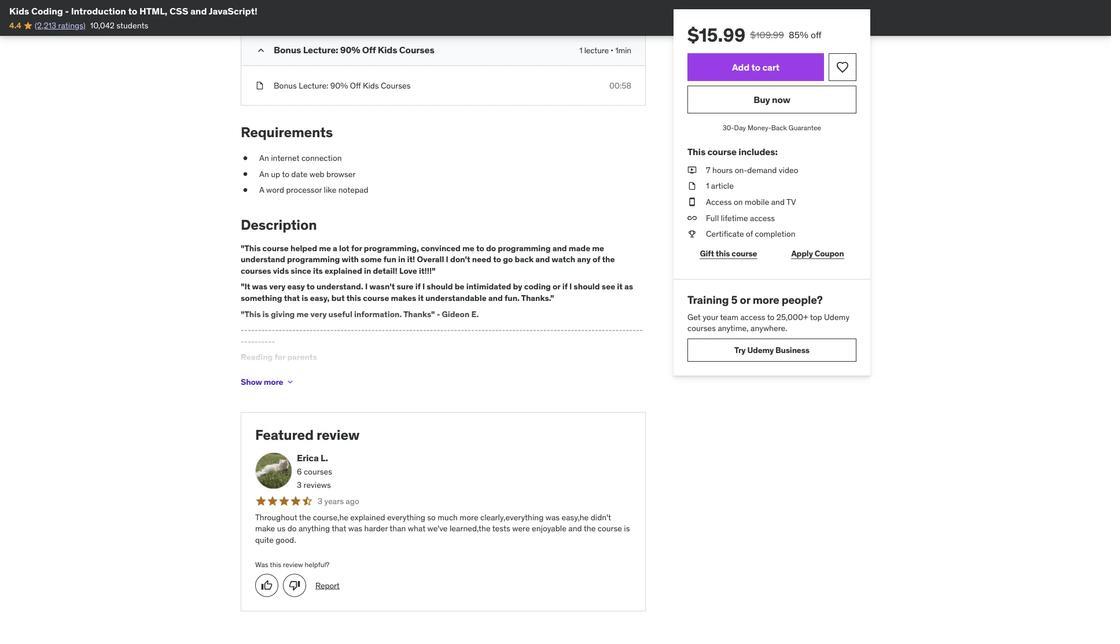 Task type: locate. For each thing, give the bounding box(es) containing it.
programming and
[[498, 243, 567, 253]]

connection
[[301, 153, 342, 163]]

to
[[128, 5, 137, 17], [752, 61, 760, 73], [282, 169, 289, 179], [476, 243, 484, 253], [493, 254, 501, 264], [307, 281, 315, 292], [767, 312, 775, 322], [372, 379, 379, 390]]

1 vertical spatial much
[[438, 512, 458, 522]]

2 an from the top
[[259, 169, 269, 179]]

useful
[[328, 309, 352, 319]]

0 vertical spatial of
[[746, 229, 753, 239]]

0 vertical spatial your
[[703, 312, 718, 322]]

video
[[779, 165, 798, 175]]

1 horizontal spatial something
[[594, 368, 633, 378]]

0 vertical spatial courses
[[399, 44, 434, 56]]

1 an from the top
[[259, 153, 269, 163]]

00:58
[[609, 80, 631, 91]]

of down full lifetime access at the top right
[[746, 229, 753, 239]]

2 if from the left
[[562, 281, 568, 292]]

1 horizontal spatial in
[[398, 254, 405, 264]]

make
[[255, 523, 275, 534]]

1 horizontal spatial off
[[362, 44, 376, 56]]

much
[[325, 368, 346, 378], [438, 512, 458, 522]]

erica liu image
[[255, 452, 292, 489]]

0 horizontal spatial is
[[263, 309, 269, 319]]

access inside the training 5 or more people? get your team access to 25,000+ top udemy courses anytime, anywhere.
[[740, 312, 765, 322]]

do
[[241, 368, 251, 378]]

courses down get
[[688, 323, 716, 333]]

this for gift this course
[[716, 248, 730, 258]]

on right time
[[365, 368, 375, 378]]

why
[[306, 379, 321, 390]]

2 "this from the top
[[241, 309, 261, 319]]

more up the learned,the
[[460, 512, 478, 522]]

0 vertical spatial bonus
[[274, 44, 301, 56]]

0 horizontal spatial courses
[[241, 265, 271, 276]]

kids
[[9, 5, 29, 17], [378, 44, 397, 56], [363, 80, 379, 91]]

0 vertical spatial or
[[553, 281, 561, 292]]

1 horizontal spatial much
[[438, 512, 458, 522]]

1 horizontal spatial of
[[746, 229, 753, 239]]

0 horizontal spatial this
[[270, 560, 281, 569]]

0 vertical spatial lecture:
[[303, 44, 338, 56]]

0 horizontal spatial much
[[325, 368, 346, 378]]

html,
[[139, 5, 167, 17]]

if left i should
[[562, 281, 568, 292]]

reading
[[241, 352, 273, 362]]

0 horizontal spatial them
[[351, 379, 370, 390]]

"this up understand on the top of page
[[241, 243, 261, 253]]

5
[[731, 293, 738, 307]]

or right coding
[[553, 281, 561, 292]]

that down course,he
[[332, 523, 346, 534]]

try
[[734, 345, 746, 355]]

explained up harder
[[350, 512, 385, 522]]

in
[[398, 254, 405, 264], [364, 265, 371, 276]]

gift this course
[[700, 248, 757, 258]]

go
[[503, 254, 513, 264]]

1 for 1 lecture • 1min
[[579, 45, 583, 55]]

2 horizontal spatial a
[[570, 379, 574, 390]]

0 horizontal spatial if
[[415, 281, 421, 292]]

10,042 students
[[90, 20, 148, 31]]

1min
[[615, 45, 631, 55]]

i left wasn't
[[365, 281, 368, 292]]

1 horizontal spatial your
[[703, 312, 718, 322]]

up
[[271, 169, 280, 179]]

that down don't
[[486, 379, 500, 390]]

was left harder
[[348, 523, 362, 534]]

1 lecture • 1min
[[579, 45, 631, 55]]

1 horizontal spatial courses
[[304, 466, 332, 477]]

access
[[750, 213, 775, 223], [740, 312, 765, 322]]

2 horizontal spatial is
[[624, 523, 630, 534]]

1 horizontal spatial this
[[346, 293, 361, 303]]

try udemy business
[[734, 345, 810, 355]]

(2,213 ratings)
[[35, 20, 85, 31]]

national
[[277, 391, 306, 401]]

1 horizontal spatial is
[[302, 293, 308, 303]]

1 horizontal spatial review
[[317, 426, 360, 443]]

0 horizontal spatial on
[[365, 368, 375, 378]]

1 "this from the top
[[241, 243, 261, 253]]

an left up
[[259, 169, 269, 179]]

xsmall image left certificate
[[688, 228, 697, 240]]

and right css
[[190, 5, 207, 17]]

0 vertical spatial it
[[617, 281, 623, 292]]

an internet connection
[[259, 153, 342, 163]]

0 vertical spatial something
[[241, 293, 282, 303]]

xsmall image left a
[[241, 184, 250, 196]]

1 if from the left
[[415, 281, 421, 292]]

1 vertical spatial explained
[[350, 512, 385, 522]]

0 vertical spatial very
[[269, 281, 285, 292]]

thanks"
[[403, 309, 435, 319]]

something up pays
[[594, 368, 633, 378]]

0 horizontal spatial in
[[364, 265, 371, 276]]

0 horizontal spatial of
[[593, 254, 600, 264]]

reviews
[[304, 480, 331, 490]]

review up l.
[[317, 426, 360, 443]]

course
[[707, 146, 737, 158], [263, 243, 289, 253], [732, 248, 757, 258], [363, 293, 389, 303], [598, 523, 622, 534]]

2 horizontal spatial i
[[446, 254, 448, 264]]

very down vids
[[269, 281, 285, 292]]

word
[[266, 185, 284, 195]]

mark as helpful image
[[261, 580, 273, 591]]

to left learn
[[372, 379, 379, 390]]

course down 'didn't'
[[598, 523, 622, 534]]

2 horizontal spatial do
[[583, 368, 592, 378]]

back
[[771, 123, 787, 132]]

bonus right small icon
[[274, 44, 301, 56]]

to right up
[[282, 169, 289, 179]]

fun
[[383, 254, 396, 264]]

and left tv
[[771, 197, 785, 207]]

1 vertical spatial was
[[546, 512, 560, 522]]

0 horizontal spatial it
[[418, 293, 424, 303]]

browser
[[326, 169, 356, 179]]

1 vertical spatial of
[[593, 254, 600, 264]]

xsmall image up national
[[286, 377, 295, 387]]

0 vertical spatial review
[[317, 426, 360, 443]]

2 horizontal spatial was
[[546, 512, 560, 522]]

xsmall image left access
[[688, 196, 697, 208]]

xsmall image up small icon
[[255, 9, 264, 21]]

access
[[706, 197, 732, 207]]

0 vertical spatial off
[[362, 44, 376, 56]]

0 vertical spatial explained
[[325, 265, 362, 276]]

apply coupon
[[791, 248, 844, 258]]

average?
[[307, 391, 340, 401]]

a left 'life'
[[401, 379, 405, 390]]

of right any
[[593, 254, 600, 264]]

2
[[636, 379, 641, 390]]

in left it!
[[398, 254, 405, 264]]

review up mark as unhelpful image at the left of the page
[[283, 560, 303, 569]]

1 vertical spatial on
[[365, 368, 375, 378]]

0 horizontal spatial 3
[[297, 480, 302, 490]]

of inside "this course helped me a lot for programming, convinced me to do programming and made me understand programming with some fun in it! overall i don't need to go back and watch any of the courses vids since its explained in detail! love it!!!" "it was very easy to understand. i wasn't sure if i should be intimidated by coding or if i should see it as something that is easy, but this course makes it understandable and fun. thanks." "this is giving me very useful information. thanks" - gideon e. --------------------------------------------------------------------------------------------------------------------- ---------- reading for parents do your kids spend too much time on the computer, phone or tablet? don't you wish they could do something more productive? why not get them to learn a life long valuable skill that will lead them into a career that pays 2 times the national average?
[[593, 254, 600, 264]]

something down "it
[[241, 293, 282, 303]]

xsmall image for to
[[241, 168, 250, 180]]

this right but
[[346, 293, 361, 303]]

people?
[[782, 293, 823, 307]]

gift
[[700, 248, 714, 258]]

this right gift
[[716, 248, 730, 258]]

students
[[117, 20, 148, 31]]

cart
[[762, 61, 780, 73]]

explained inside "this course helped me a lot for programming, convinced me to do programming and made me understand programming with some fun in it! overall i don't need to go back and watch any of the courses vids since its explained in detail! love it!!!" "it was very easy to understand. i wasn't sure if i should be intimidated by coding or if i should see it as something that is easy, but this course makes it understandable and fun. thanks." "this is giving me very useful information. thanks" - gideon e. --------------------------------------------------------------------------------------------------------------------- ---------- reading for parents do your kids spend too much time on the computer, phone or tablet? don't you wish they could do something more productive? why not get them to learn a life long valuable skill that will lead them into a career that pays 2 times the national average?
[[325, 265, 362, 276]]

your right do
[[253, 368, 269, 378]]

access down mobile
[[750, 213, 775, 223]]

wishlist image
[[836, 60, 850, 74]]

more inside throughout the course,he explained everything so much more clearly,everything was easy,he didn't make us do anything that was harder than what we've learned,the tests were enjoyable and the course is quite good.
[[460, 512, 478, 522]]

explained down the with
[[325, 265, 362, 276]]

2 bonus lecture: 90% off kids courses from the top
[[274, 80, 411, 91]]

i left should
[[422, 281, 425, 292]]

1 horizontal spatial it
[[617, 281, 623, 292]]

not
[[323, 379, 335, 390]]

parents
[[287, 352, 317, 362]]

1 horizontal spatial was
[[348, 523, 362, 534]]

description
[[241, 216, 317, 233]]

access up anywhere.
[[740, 312, 765, 322]]

30-
[[723, 123, 734, 132]]

xsmall image
[[255, 9, 264, 21], [241, 152, 250, 164], [688, 164, 697, 176], [688, 196, 697, 208], [688, 228, 697, 240], [286, 377, 295, 387]]

me right made
[[592, 243, 604, 253]]

off
[[811, 29, 822, 41]]

0 vertical spatial do
[[486, 243, 496, 253]]

much inside "this course helped me a lot for programming, convinced me to do programming and made me understand programming with some fun in it! overall i don't need to go back and watch any of the courses vids since its explained in detail! love it!!!" "it was very easy to understand. i wasn't sure if i should be intimidated by coding or if i should see it as something that is easy, but this course makes it understandable and fun. thanks." "this is giving me very useful information. thanks" - gideon e. --------------------------------------------------------------------------------------------------------------------- ---------- reading for parents do your kids spend too much time on the computer, phone or tablet? don't you wish they could do something more productive? why not get them to learn a life long valuable skill that will lead them into a career that pays 2 times the national average?
[[325, 368, 346, 378]]

long
[[420, 379, 436, 390]]

time
[[347, 368, 364, 378]]

1 horizontal spatial if
[[562, 281, 568, 292]]

them down 'wish'
[[533, 379, 552, 390]]

1 vertical spatial your
[[253, 368, 269, 378]]

a right 'into'
[[570, 379, 574, 390]]

0 horizontal spatial off
[[350, 80, 361, 91]]

1 bonus lecture: 90% off kids courses from the top
[[274, 44, 434, 56]]

them down time
[[351, 379, 370, 390]]

2 vertical spatial was
[[348, 523, 362, 534]]

me right giving
[[297, 309, 309, 319]]

10,042
[[90, 20, 115, 31]]

0 vertical spatial bonus lecture: 90% off kids courses
[[274, 44, 434, 56]]

0 vertical spatial udemy
[[824, 312, 850, 322]]

explained
[[325, 265, 362, 276], [350, 512, 385, 522]]

more up anywhere.
[[753, 293, 779, 307]]

2 vertical spatial courses
[[304, 466, 332, 477]]

thanks."
[[521, 293, 554, 303]]

1 vertical spatial very
[[310, 309, 327, 319]]

featured review
[[255, 426, 360, 443]]

a left the lot
[[333, 243, 337, 253]]

3 left 'years' on the bottom left
[[318, 496, 322, 506]]

1 vertical spatial courses
[[381, 80, 411, 91]]

and down intimidated
[[488, 293, 503, 303]]

bonus lecture: 90% off kids courses
[[274, 44, 434, 56], [274, 80, 411, 91]]

course down certificate of completion
[[732, 248, 757, 258]]

1 horizontal spatial do
[[486, 243, 496, 253]]

1 vertical spatial bonus
[[274, 80, 297, 91]]

full lifetime access
[[706, 213, 775, 223]]

a
[[333, 243, 337, 253], [401, 379, 405, 390], [570, 379, 574, 390]]

tablet?
[[462, 368, 488, 378]]

1 vertical spatial this
[[346, 293, 361, 303]]

or up 'valuable'
[[453, 368, 461, 378]]

more up times
[[241, 379, 259, 390]]

to left cart
[[752, 61, 760, 73]]

much up not
[[325, 368, 346, 378]]

$15.99 $109.99 85% off
[[688, 23, 822, 46]]

that inside throughout the course,he explained everything so much more clearly,everything was easy,he didn't make us do anything that was harder than what we've learned,the tests were enjoyable and the course is quite good.
[[332, 523, 346, 534]]

xsmall image
[[255, 80, 264, 91], [241, 168, 250, 180], [688, 180, 697, 192], [241, 184, 250, 196], [688, 212, 697, 224]]

0 horizontal spatial do
[[287, 523, 297, 534]]

0 vertical spatial was
[[252, 281, 267, 292]]

what
[[408, 523, 426, 534]]

for up "kids"
[[275, 352, 285, 362]]

much inside throughout the course,he explained everything so much more clearly,everything was easy,he didn't make us do anything that was harder than what we've learned,the tests were enjoyable and the course is quite good.
[[438, 512, 458, 522]]

me up programming
[[319, 243, 331, 253]]

its
[[313, 265, 323, 276]]

and down the easy,he at the right of the page
[[568, 523, 582, 534]]

lecture
[[584, 45, 609, 55]]

do right us
[[287, 523, 297, 534]]

3 down 6
[[297, 480, 302, 490]]

1 left lecture
[[579, 45, 583, 55]]

wasn't
[[369, 281, 395, 292]]

the right any
[[602, 254, 615, 264]]

this
[[716, 248, 730, 258], [346, 293, 361, 303], [270, 560, 281, 569]]

in down some
[[364, 265, 371, 276]]

0 vertical spatial is
[[302, 293, 308, 303]]

was right "it
[[252, 281, 267, 292]]

xsmall image left the internet
[[241, 152, 250, 164]]

it up thanks"
[[418, 293, 424, 303]]

on inside "this course helped me a lot for programming, convinced me to do programming and made me understand programming with some fun in it! overall i don't need to go back and watch any of the courses vids since its explained in detail! love it!!!" "it was very easy to understand. i wasn't sure if i should be intimidated by coding or if i should see it as something that is easy, but this course makes it understandable and fun. thanks." "this is giving me very useful information. thanks" - gideon e. --------------------------------------------------------------------------------------------------------------------- ---------- reading for parents do your kids spend too much time on the computer, phone or tablet? don't you wish they could do something more productive? why not get them to learn a life long valuable skill that will lead them into a career that pays 2 times the national average?
[[365, 368, 375, 378]]

0 vertical spatial this
[[716, 248, 730, 258]]

courses up reviews
[[304, 466, 332, 477]]

udemy right top
[[824, 312, 850, 322]]

1 horizontal spatial them
[[533, 379, 552, 390]]

1 horizontal spatial for
[[351, 243, 362, 253]]

2 horizontal spatial this
[[716, 248, 730, 258]]

course inside throughout the course,he explained everything so much more clearly,everything was easy,he didn't make us do anything that was harder than what we've learned,the tests were enjoyable and the course is quite good.
[[598, 523, 622, 534]]

1 vertical spatial do
[[583, 368, 592, 378]]

lecture:
[[303, 44, 338, 56], [299, 80, 328, 91]]

on up full lifetime access at the top right
[[734, 197, 743, 207]]

if right sure
[[415, 281, 421, 292]]

2 vertical spatial or
[[453, 368, 461, 378]]

was up enjoyable
[[546, 512, 560, 522]]

1 vertical spatial 1
[[706, 181, 709, 191]]

it!!!"
[[419, 265, 436, 276]]

full
[[706, 213, 719, 223]]

it left as
[[617, 281, 623, 292]]

2 them from the left
[[533, 379, 552, 390]]

is
[[302, 293, 308, 303], [263, 309, 269, 319], [624, 523, 630, 534]]

very down easy,
[[310, 309, 327, 319]]

the
[[602, 254, 615, 264], [376, 368, 388, 378], [263, 391, 275, 401], [299, 512, 311, 522], [584, 523, 596, 534]]

courses
[[399, 44, 434, 56], [381, 80, 411, 91]]

0 horizontal spatial was
[[252, 281, 267, 292]]

so
[[427, 512, 436, 522]]

do up need at the top left of page
[[486, 243, 496, 253]]

2 bonus from the top
[[274, 80, 297, 91]]

and
[[190, 5, 207, 17], [771, 197, 785, 207], [535, 254, 550, 264], [488, 293, 503, 303], [568, 523, 582, 534]]

0 vertical spatial much
[[325, 368, 346, 378]]

this right was
[[270, 560, 281, 569]]

or right the 5
[[740, 293, 750, 307]]

0 vertical spatial courses
[[241, 265, 271, 276]]

phone
[[429, 368, 451, 378]]

career
[[576, 379, 599, 390]]

1 vertical spatial courses
[[688, 323, 716, 333]]

0 horizontal spatial something
[[241, 293, 282, 303]]

2 horizontal spatial or
[[740, 293, 750, 307]]

bonus up requirements
[[274, 80, 297, 91]]

1 vertical spatial bonus lecture: 90% off kids courses
[[274, 80, 411, 91]]

notepad
[[338, 185, 368, 195]]

2 vertical spatial do
[[287, 523, 297, 534]]

1 horizontal spatial 1
[[706, 181, 709, 191]]

courses down understand on the top of page
[[241, 265, 271, 276]]

add to cart
[[732, 61, 780, 73]]

much up we've
[[438, 512, 458, 522]]

this course includes:
[[688, 146, 778, 158]]

"it
[[241, 281, 250, 292]]

1 vertical spatial an
[[259, 169, 269, 179]]

them
[[351, 379, 370, 390], [533, 379, 552, 390]]

an left the internet
[[259, 153, 269, 163]]

xsmall image left full
[[688, 212, 697, 224]]

the up anything
[[299, 512, 311, 522]]

demand
[[747, 165, 777, 175]]

for right the lot
[[351, 243, 362, 253]]

1 horizontal spatial udemy
[[824, 312, 850, 322]]

1 vertical spatial 3
[[318, 496, 322, 506]]

your right get
[[703, 312, 718, 322]]

more right the show
[[264, 376, 283, 387]]

training 5 or more people? get your team access to 25,000+ top udemy courses anytime, anywhere.
[[688, 293, 850, 333]]

do up career
[[583, 368, 592, 378]]

1 vertical spatial "this
[[241, 309, 261, 319]]

i left "don't" on the top left of the page
[[446, 254, 448, 264]]

your inside "this course helped me a lot for programming, convinced me to do programming and made me understand programming with some fun in it! overall i don't need to go back and watch any of the courses vids since its explained in detail! love it!!!" "it was very easy to understand. i wasn't sure if i should be intimidated by coding or if i should see it as something that is easy, but this course makes it understandable and fun. thanks." "this is giving me very useful information. thanks" - gideon e. --------------------------------------------------------------------------------------------------------------------- ---------- reading for parents do your kids spend too much time on the computer, phone or tablet? don't you wish they could do something more productive? why not get them to learn a life long valuable skill that will lead them into a career that pays 2 times the national average?
[[253, 368, 269, 378]]

2 vertical spatial is
[[624, 523, 630, 534]]

to up anywhere.
[[767, 312, 775, 322]]

xsmall image left up
[[241, 168, 250, 180]]

was inside "this course helped me a lot for programming, convinced me to do programming and made me understand programming with some fun in it! overall i don't need to go back and watch any of the courses vids since its explained in detail! love it!!!" "it was very easy to understand. i wasn't sure if i should be intimidated by coding or if i should see it as something that is easy, but this course makes it understandable and fun. thanks." "this is giving me very useful information. thanks" - gideon e. --------------------------------------------------------------------------------------------------------------------- ---------- reading for parents do your kids spend too much time on the computer, phone or tablet? don't you wish they could do something more productive? why not get them to learn a life long valuable skill that will lead them into a career that pays 2 times the national average?
[[252, 281, 267, 292]]

udemy right try on the right bottom of the page
[[747, 345, 774, 355]]

0 vertical spatial "this
[[241, 243, 261, 253]]



Task type: vqa. For each thing, say whether or not it's contained in the screenshot.
PROGRAMMING
yes



Task type: describe. For each thing, give the bounding box(es) containing it.
day
[[734, 123, 746, 132]]

1 vertical spatial review
[[283, 560, 303, 569]]

xsmall image for processor
[[241, 184, 250, 196]]

easy,
[[310, 293, 330, 303]]

1 them from the left
[[351, 379, 370, 390]]

the down 'didn't'
[[584, 523, 596, 534]]

report button
[[315, 580, 340, 591]]

1 vertical spatial in
[[364, 265, 371, 276]]

0 horizontal spatial very
[[269, 281, 285, 292]]

life
[[407, 379, 418, 390]]

into
[[554, 379, 568, 390]]

access on mobile and tv
[[706, 197, 796, 207]]

to up students
[[128, 5, 137, 17]]

any
[[577, 254, 591, 264]]

report
[[315, 580, 340, 591]]

the up learn
[[376, 368, 388, 378]]

wish
[[526, 368, 542, 378]]

xsmall image for an
[[241, 152, 250, 164]]

courses inside the training 5 or more people? get your team access to 25,000+ top udemy courses anytime, anywhere.
[[688, 323, 716, 333]]

learned,the
[[450, 523, 491, 534]]

to up easy,
[[307, 281, 315, 292]]

than
[[390, 523, 406, 534]]

0 horizontal spatial or
[[453, 368, 461, 378]]

1 vertical spatial kids
[[378, 44, 397, 56]]

1 vertical spatial 90%
[[330, 80, 348, 91]]

1 article
[[706, 181, 734, 191]]

explained inside throughout the course,he explained everything so much more clearly,everything was easy,he didn't make us do anything that was harder than what we've learned,the tests were enjoyable and the course is quite good.
[[350, 512, 385, 522]]

requirements
[[241, 124, 333, 141]]

tests
[[492, 523, 510, 534]]

more inside "this course helped me a lot for programming, convinced me to do programming and made me understand programming with some fun in it! overall i don't need to go back and watch any of the courses vids since its explained in detail! love it!!!" "it was very easy to understand. i wasn't sure if i should be intimidated by coding or if i should see it as something that is easy, but this course makes it understandable and fun. thanks." "this is giving me very useful information. thanks" - gideon e. --------------------------------------------------------------------------------------------------------------------- ---------- reading for parents do your kids spend too much time on the computer, phone or tablet? don't you wish they could do something more productive? why not get them to learn a life long valuable skill that will lead them into a career that pays 2 times the national average?
[[241, 379, 259, 390]]

to inside button
[[752, 61, 760, 73]]

7
[[706, 165, 711, 175]]

since
[[291, 265, 311, 276]]

don't
[[450, 254, 470, 264]]

years
[[324, 496, 344, 506]]

0 horizontal spatial a
[[333, 243, 337, 253]]

a word processor like notepad
[[259, 185, 368, 195]]

1 horizontal spatial a
[[401, 379, 405, 390]]

courses inside "this course helped me a lot for programming, convinced me to do programming and made me understand programming with some fun in it! overall i don't need to go back and watch any of the courses vids since its explained in detail! love it!!!" "it was very easy to understand. i wasn't sure if i should be intimidated by coding or if i should see it as something that is easy, but this course makes it understandable and fun. thanks." "this is giving me very useful information. thanks" - gideon e. --------------------------------------------------------------------------------------------------------------------- ---------- reading for parents do your kids spend too much time on the computer, phone or tablet? don't you wish they could do something more productive? why not get them to learn a life long valuable skill that will lead them into a career that pays 2 times the national average?
[[241, 265, 271, 276]]

get
[[337, 379, 349, 390]]

xsmall image for access
[[688, 212, 697, 224]]

coupon
[[815, 248, 844, 258]]

need
[[472, 254, 491, 264]]

0 vertical spatial for
[[351, 243, 362, 253]]

that down easy
[[284, 293, 300, 303]]

0 horizontal spatial i
[[365, 281, 368, 292]]

kids coding - introduction to html, css and javascript!
[[9, 5, 257, 17]]

85%
[[789, 29, 809, 41]]

6
[[297, 466, 302, 477]]

watch
[[552, 254, 575, 264]]

anywhere.
[[751, 323, 787, 333]]

3 inside erica l. 6 courses 3 reviews
[[297, 480, 302, 490]]

kids
[[270, 368, 285, 378]]

includes:
[[739, 146, 778, 158]]

programming
[[287, 254, 340, 264]]

xsmall image for certificate
[[688, 228, 697, 240]]

1 vertical spatial udemy
[[747, 345, 774, 355]]

top
[[810, 312, 822, 322]]

we've
[[427, 523, 448, 534]]

javascript!
[[209, 5, 257, 17]]

course up understand on the top of page
[[263, 243, 289, 253]]

money-
[[748, 123, 771, 132]]

the down show more
[[263, 391, 275, 401]]

0 horizontal spatial for
[[275, 352, 285, 362]]

anything
[[299, 523, 330, 534]]

productive?
[[261, 379, 304, 390]]

understandable
[[425, 293, 487, 303]]

course down wasn't
[[363, 293, 389, 303]]

were
[[512, 523, 530, 534]]

apply coupon button
[[779, 242, 857, 265]]

good.
[[276, 535, 296, 545]]

intimidated
[[466, 281, 511, 292]]

your inside the training 5 or more people? get your team access to 25,000+ top udemy courses anytime, anywhere.
[[703, 312, 718, 322]]

an for an up to date web browser
[[259, 169, 269, 179]]

easy
[[287, 281, 305, 292]]

and inside throughout the course,he explained everything so much more clearly,everything was easy,he didn't make us do anything that was harder than what we've learned,the tests were enjoyable and the course is quite good.
[[568, 523, 582, 534]]

or inside the training 5 or more people? get your team access to 25,000+ top udemy courses anytime, anywhere.
[[740, 293, 750, 307]]

1 vertical spatial is
[[263, 309, 269, 319]]

1 for 1 article
[[706, 181, 709, 191]]

more inside the training 5 or more people? get your team access to 25,000+ top udemy courses anytime, anywhere.
[[753, 293, 779, 307]]

1 horizontal spatial very
[[310, 309, 327, 319]]

understand.
[[317, 281, 363, 292]]

1 bonus from the top
[[274, 44, 301, 56]]

lead
[[516, 379, 531, 390]]

buy now button
[[688, 86, 857, 113]]

didn't
[[591, 512, 611, 522]]

1 vertical spatial it
[[418, 293, 424, 303]]

processor
[[286, 185, 322, 195]]

an for an internet connection
[[259, 153, 269, 163]]

makes
[[391, 293, 416, 303]]

that left pays
[[601, 379, 615, 390]]

and down programming and
[[535, 254, 550, 264]]

an up to date web browser
[[259, 169, 356, 179]]

this inside "this course helped me a lot for programming, convinced me to do programming and made me understand programming with some fun in it! overall i don't need to go back and watch any of the courses vids since its explained in detail! love it!!!" "it was very easy to understand. i wasn't sure if i should be intimidated by coding or if i should see it as something that is easy, but this course makes it understandable and fun. thanks." "this is giving me very useful information. thanks" - gideon e. --------------------------------------------------------------------------------------------------------------------- ---------- reading for parents do your kids spend too much time on the computer, phone or tablet? don't you wish they could do something more productive? why not get them to learn a life long valuable skill that will lead them into a career that pays 2 times the national average?
[[346, 293, 361, 303]]

sure
[[397, 281, 414, 292]]

"this course helped me a lot for programming, convinced me to do programming and made me understand programming with some fun in it! overall i don't need to go back and watch any of the courses vids since its explained in detail! love it!!!" "it was very easy to understand. i wasn't sure if i should be intimidated by coding or if i should see it as something that is easy, but this course makes it understandable and fun. thanks." "this is giving me very useful information. thanks" - gideon e. --------------------------------------------------------------------------------------------------------------------- ---------- reading for parents do your kids spend too much time on the computer, phone or tablet? don't you wish they could do something more productive? why not get them to learn a life long valuable skill that will lead them into a career that pays 2 times the national average?
[[241, 243, 643, 401]]

e.
[[471, 309, 479, 319]]

see
[[602, 281, 615, 292]]

too
[[312, 368, 323, 378]]

mark as unhelpful image
[[289, 580, 300, 591]]

do inside throughout the course,he explained everything so much more clearly,everything was easy,he didn't make us do anything that was harder than what we've learned,the tests were enjoyable and the course is quite good.
[[287, 523, 297, 534]]

0 vertical spatial 90%
[[340, 44, 360, 56]]

understand
[[241, 254, 285, 264]]

certificate of completion
[[706, 229, 796, 239]]

it!
[[407, 254, 415, 264]]

helpful?
[[305, 560, 329, 569]]

to up need at the top left of page
[[476, 243, 484, 253]]

lot
[[339, 243, 349, 253]]

show more button
[[241, 370, 295, 393]]

0 vertical spatial in
[[398, 254, 405, 264]]

they
[[544, 368, 559, 378]]

25,000+
[[777, 312, 808, 322]]

with
[[342, 254, 359, 264]]

me up "don't" on the top left of the page
[[462, 243, 474, 253]]

xsmall image down small icon
[[255, 80, 264, 91]]

quite
[[255, 535, 274, 545]]

vids
[[273, 265, 289, 276]]

is inside throughout the course,he explained everything so much more clearly,everything was easy,he didn't make us do anything that was harder than what we've learned,the tests were enjoyable and the course is quite good.
[[624, 523, 630, 534]]

by
[[513, 281, 522, 292]]

a
[[259, 185, 264, 195]]

on-
[[735, 165, 747, 175]]

guarantee
[[789, 123, 821, 132]]

get
[[688, 312, 701, 322]]

l.
[[321, 452, 328, 464]]

1 vertical spatial lecture:
[[299, 80, 328, 91]]

1 vertical spatial off
[[350, 80, 361, 91]]

course up hours
[[707, 146, 737, 158]]

xsmall image left the 1 article
[[688, 180, 697, 192]]

1 horizontal spatial or
[[553, 281, 561, 292]]

made
[[569, 243, 590, 253]]

7 hours on-demand video
[[706, 165, 798, 175]]

small image
[[255, 45, 267, 56]]

lifetime
[[721, 213, 748, 223]]

more inside button
[[264, 376, 283, 387]]

detail! love
[[373, 265, 417, 276]]

xsmall image for access
[[688, 196, 697, 208]]

course,he
[[313, 512, 348, 522]]

you
[[511, 368, 524, 378]]

to inside the training 5 or more people? get your team access to 25,000+ top udemy courses anytime, anywhere.
[[767, 312, 775, 322]]

course inside "gift this course" link
[[732, 248, 757, 258]]

spend
[[287, 368, 310, 378]]

to left go
[[493, 254, 501, 264]]

0 vertical spatial access
[[750, 213, 775, 223]]

this for was this review helpful?
[[270, 560, 281, 569]]

web
[[309, 169, 325, 179]]

valuable
[[438, 379, 468, 390]]

1 vertical spatial something
[[594, 368, 633, 378]]

xsmall image for 7
[[688, 164, 697, 176]]

erica
[[297, 452, 319, 464]]

1 horizontal spatial on
[[734, 197, 743, 207]]

skill
[[470, 379, 484, 390]]

xsmall image inside the show more button
[[286, 377, 295, 387]]

2 vertical spatial kids
[[363, 80, 379, 91]]

overall
[[417, 254, 444, 264]]

0 vertical spatial kids
[[9, 5, 29, 17]]

i should
[[569, 281, 600, 292]]

add to cart button
[[688, 53, 824, 81]]

1 horizontal spatial i
[[422, 281, 425, 292]]

courses inside erica l. 6 courses 3 reviews
[[304, 466, 332, 477]]

udemy inside the training 5 or more people? get your team access to 25,000+ top udemy courses anytime, anywhere.
[[824, 312, 850, 322]]



